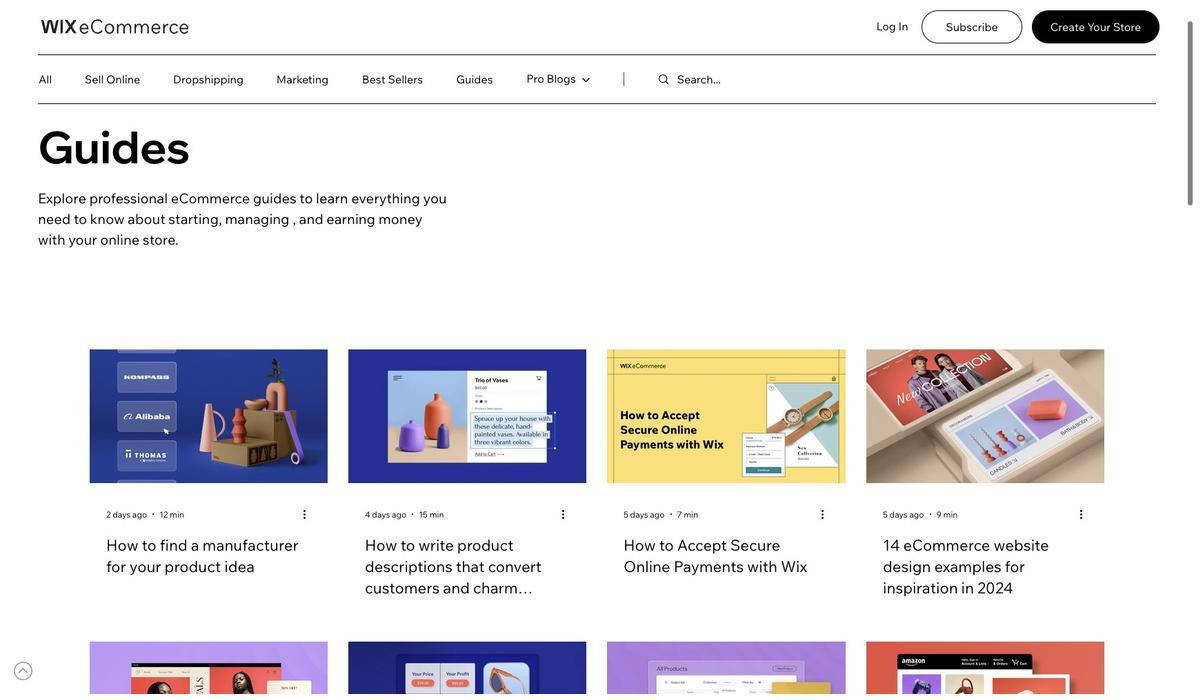 Task type: describe. For each thing, give the bounding box(es) containing it.
12 min
[[160, 510, 184, 520]]

idea
[[224, 558, 255, 577]]

how to find a manufacturer for your product idea image
[[90, 350, 328, 484]]

all
[[39, 72, 52, 86]]

professional
[[89, 190, 168, 207]]

online inside the how to accept secure online payments with wix
[[624, 558, 671, 577]]

2
[[106, 510, 111, 520]]

5 for how to accept secure online payments with wix
[[624, 510, 629, 520]]

how for how to write product descriptions that convert customers and charm google
[[365, 536, 397, 556]]

create
[[1051, 20, 1086, 34]]

with inside the how to accept secure online payments with wix
[[748, 558, 778, 577]]

14
[[883, 536, 900, 556]]

wix
[[781, 558, 808, 577]]

min for accept
[[684, 510, 698, 520]]

explore
[[38, 190, 86, 207]]

best sellers
[[362, 72, 423, 86]]

earning
[[327, 210, 376, 227]]

how for how to accept secure online payments with wix
[[624, 536, 656, 556]]

min for website
[[944, 510, 958, 520]]

marketing
[[277, 72, 329, 86]]

5 for 14 ecommerce website design examples for inspiration in 2024
[[883, 510, 888, 520]]

ecommerce inside explore professional ecommerce guides to learn everything you need to know about starting, managing , and earning money with your online store.
[[171, 190, 250, 207]]

pro blogs
[[527, 72, 576, 86]]

guides inside guides link
[[457, 72, 493, 86]]

your
[[1088, 20, 1111, 34]]

best
[[362, 72, 386, 86]]

how to write product descriptions that convert customers and charm google element
[[349, 350, 587, 622]]

to for how to accept secure online payments with wix
[[660, 536, 674, 556]]

managing
[[225, 210, 290, 227]]

how to accept secure online payments with wix image
[[607, 350, 846, 484]]

inspiration
[[883, 579, 958, 598]]

in
[[962, 579, 974, 598]]

Search... search field
[[677, 63, 804, 95]]

ecommerce inside 14 ecommerce website design examples for inspiration in 2024
[[904, 536, 991, 556]]

know
[[90, 210, 125, 227]]

money
[[379, 210, 423, 227]]

blogs
[[547, 72, 576, 86]]

marketing link
[[259, 66, 346, 93]]

sell online
[[85, 72, 140, 86]]

min for write
[[430, 510, 444, 520]]

how to find a manufacturer for your product idea link
[[106, 536, 311, 578]]

log in
[[877, 19, 909, 33]]

dropshipping link
[[157, 66, 259, 93]]

how to start an online store in 10 steps (2024 guide) image
[[90, 643, 328, 695]]

to right need
[[74, 210, 87, 227]]

14 ecommerce website design examples for inspiration in 2024
[[883, 536, 1050, 598]]

0 vertical spatial online
[[106, 72, 140, 86]]

how to find a manufacturer for your product idea
[[106, 536, 299, 577]]

and inside the how to write product descriptions that convert customers and charm google
[[443, 579, 470, 598]]

everything
[[351, 190, 420, 207]]

examples
[[935, 558, 1002, 577]]

starting,
[[169, 210, 222, 227]]

14 ecommerce website design examples for inspiration in 2024 image
[[867, 350, 1105, 484]]

guides
[[253, 190, 297, 207]]

customers
[[365, 579, 440, 598]]

all link
[[39, 66, 68, 93]]

to for how to find a manufacturer for your product idea
[[142, 536, 157, 556]]

,
[[293, 210, 296, 227]]

convert
[[488, 558, 542, 577]]

7
[[677, 510, 682, 520]]

in
[[899, 19, 909, 33]]

5 days ago for how
[[624, 510, 665, 520]]

5 days ago for 14
[[883, 510, 924, 520]]

learn
[[316, 190, 348, 207]]

how to write product descriptions that convert customers and charm google
[[365, 536, 542, 619]]

store
[[1114, 20, 1142, 34]]

4 days ago
[[365, 510, 407, 520]]

log in link
[[874, 12, 912, 41]]



Task type: locate. For each thing, give the bounding box(es) containing it.
online
[[106, 72, 140, 86], [624, 558, 671, 577]]

sell
[[85, 72, 104, 86]]

to left learn
[[300, 190, 313, 207]]

with down need
[[38, 231, 65, 248]]

0 horizontal spatial online
[[106, 72, 140, 86]]

min right '9' at the bottom right of page
[[944, 510, 958, 520]]

1 for from the left
[[106, 558, 126, 577]]

1 ago from the left
[[132, 510, 147, 520]]

min inside how to find a manufacturer for your product idea element
[[170, 510, 184, 520]]

2 days from the left
[[372, 510, 390, 520]]

14 ecommerce website design examples for inspiration in 2024 link
[[883, 536, 1088, 599]]

1 how from the left
[[106, 536, 139, 556]]

1 horizontal spatial with
[[748, 558, 778, 577]]

with down secure
[[748, 558, 778, 577]]

12
[[160, 510, 168, 520]]

accept
[[678, 536, 727, 556]]

ago left '9' at the bottom right of page
[[910, 510, 924, 520]]

4
[[365, 510, 370, 520]]

create your store link
[[1032, 10, 1160, 43]]

for for to
[[106, 558, 126, 577]]

site element
[[510, 63, 593, 105]]

min right the 7
[[684, 510, 698, 520]]

0 horizontal spatial ecommerce
[[171, 190, 250, 207]]

guides
[[457, 72, 493, 86], [38, 119, 190, 175]]

and right , at the left
[[299, 210, 323, 227]]

for for ecommerce
[[1005, 558, 1025, 577]]

min right 12
[[170, 510, 184, 520]]

2 ago from the left
[[392, 510, 407, 520]]

ecommerce up "examples"
[[904, 536, 991, 556]]

ecommerce up starting, on the left top of the page
[[171, 190, 250, 207]]

ago inside how to write product descriptions that convert customers and charm google element
[[392, 510, 407, 520]]

None search field
[[651, 63, 833, 95]]

0 vertical spatial guides
[[457, 72, 493, 86]]

your down know at the left of the page
[[68, 231, 97, 248]]

1 horizontal spatial how
[[365, 536, 397, 556]]

days left the 7
[[631, 510, 648, 520]]

5 up "14"
[[883, 510, 888, 520]]

5 days ago left the 7
[[624, 510, 665, 520]]

0 horizontal spatial how
[[106, 536, 139, 556]]

1 vertical spatial online
[[624, 558, 671, 577]]

how to accept secure online payments with wix element
[[607, 350, 846, 622]]

and inside explore professional ecommerce guides to learn everything you need to know about starting, managing , and earning money with your online store.
[[299, 210, 323, 227]]

min
[[170, 510, 184, 520], [430, 510, 444, 520], [684, 510, 698, 520], [944, 510, 958, 520]]

4 days from the left
[[890, 510, 908, 520]]

15 min
[[419, 510, 444, 520]]

sellers
[[388, 72, 423, 86]]

descriptions
[[365, 558, 453, 577]]

1 5 from the left
[[624, 510, 629, 520]]

ago for how to find a manufacturer for your product idea
[[132, 510, 147, 520]]

subscribe link
[[922, 10, 1023, 43]]

days for 14 ecommerce website design examples for inspiration in 2024
[[890, 510, 908, 520]]

subscribe
[[946, 20, 999, 34]]

that
[[456, 558, 485, 577]]

1 min from the left
[[170, 510, 184, 520]]

0 horizontal spatial for
[[106, 558, 126, 577]]

inventory management: what every business needs to know image
[[607, 643, 846, 695]]

website
[[994, 536, 1050, 556]]

dropshipping
[[173, 72, 244, 86]]

0 horizontal spatial with
[[38, 231, 65, 248]]

1 horizontal spatial product
[[457, 536, 514, 556]]

google
[[365, 600, 417, 619]]

how down 2 days ago
[[106, 536, 139, 556]]

pro
[[527, 72, 544, 86]]

your down find
[[130, 558, 161, 577]]

min inside 14 ecommerce website design examples for inspiration in 2024 element
[[944, 510, 958, 520]]

1 horizontal spatial ecommerce
[[904, 536, 991, 556]]

0 vertical spatial and
[[299, 210, 323, 227]]

0 horizontal spatial your
[[68, 231, 97, 248]]

min for find
[[170, 510, 184, 520]]

0 vertical spatial with
[[38, 231, 65, 248]]

0 horizontal spatial product
[[165, 558, 221, 577]]

for down website
[[1005, 558, 1025, 577]]

1 vertical spatial your
[[130, 558, 161, 577]]

online left payments
[[624, 558, 671, 577]]

5 inside how to accept secure online payments with wix element
[[624, 510, 629, 520]]

5 days ago
[[624, 510, 665, 520], [883, 510, 924, 520]]

log
[[877, 19, 896, 33]]

5 days ago inside how to accept secure online payments with wix element
[[624, 510, 665, 520]]

5 left the 7
[[624, 510, 629, 520]]

2 5 from the left
[[883, 510, 888, 520]]

1 horizontal spatial 5
[[883, 510, 888, 520]]

days right 4 at the bottom of the page
[[372, 510, 390, 520]]

min inside how to write product descriptions that convert customers and charm google element
[[430, 510, 444, 520]]

guides left pro in the top left of the page
[[457, 72, 493, 86]]

how inside how to find a manufacturer for your product idea
[[106, 536, 139, 556]]

3 ago from the left
[[650, 510, 665, 520]]

how to start a dropshipping business in 8 steps (2024) image
[[349, 643, 587, 695]]

manufacturer
[[203, 536, 299, 556]]

1 horizontal spatial for
[[1005, 558, 1025, 577]]

product inside the how to write product descriptions that convert customers and charm google
[[457, 536, 514, 556]]

sell online link
[[68, 66, 157, 93]]

to inside the how to accept secure online payments with wix
[[660, 536, 674, 556]]

a
[[191, 536, 199, 556]]

guides link
[[440, 66, 510, 93]]

to inside how to find a manufacturer for your product idea
[[142, 536, 157, 556]]

how to sell on amazon for beginners in 2024 (ultimate guide) image
[[867, 643, 1105, 695]]

for inside 14 ecommerce website design examples for inspiration in 2024
[[1005, 558, 1025, 577]]

5
[[624, 510, 629, 520], [883, 510, 888, 520]]

your inside how to find a manufacturer for your product idea
[[130, 558, 161, 577]]

guides up "professional" on the left top of the page
[[38, 119, 190, 175]]

5 days ago up "14"
[[883, 510, 924, 520]]

2 how from the left
[[365, 536, 397, 556]]

1 vertical spatial ecommerce
[[904, 536, 991, 556]]

min right '15'
[[430, 510, 444, 520]]

2024
[[978, 579, 1014, 598]]

need
[[38, 210, 71, 227]]

ago for how to accept secure online payments with wix
[[650, 510, 665, 520]]

how left 'accept'
[[624, 536, 656, 556]]

2 min from the left
[[430, 510, 444, 520]]

product up that
[[457, 536, 514, 556]]

ago inside how to accept secure online payments with wix element
[[650, 510, 665, 520]]

2 5 days ago from the left
[[883, 510, 924, 520]]

min inside how to accept secure online payments with wix element
[[684, 510, 698, 520]]

and down that
[[443, 579, 470, 598]]

payments
[[674, 558, 744, 577]]

to up descriptions
[[401, 536, 415, 556]]

best sellers link
[[346, 66, 440, 93]]

14 ecommerce website design examples for inspiration in 2024 element
[[867, 350, 1105, 622]]

1 horizontal spatial online
[[624, 558, 671, 577]]

3 how from the left
[[624, 536, 656, 556]]

how down 4 days ago
[[365, 536, 397, 556]]

product inside how to find a manufacturer for your product idea
[[165, 558, 221, 577]]

with
[[38, 231, 65, 248], [748, 558, 778, 577]]

days up "14"
[[890, 510, 908, 520]]

how to accept secure online payments with wix
[[624, 536, 808, 577]]

4 min from the left
[[944, 510, 958, 520]]

your inside explore professional ecommerce guides to learn everything you need to know about starting, managing , and earning money with your online store.
[[68, 231, 97, 248]]

store.
[[143, 231, 179, 248]]

how for how to find a manufacturer for your product idea
[[106, 536, 139, 556]]

design
[[883, 558, 931, 577]]

9
[[937, 510, 942, 520]]

0 horizontal spatial 5
[[624, 510, 629, 520]]

for down 2
[[106, 558, 126, 577]]

how
[[106, 536, 139, 556], [365, 536, 397, 556], [624, 536, 656, 556]]

with inside explore professional ecommerce guides to learn everything you need to know about starting, managing , and earning money with your online store.
[[38, 231, 65, 248]]

1 horizontal spatial and
[[443, 579, 470, 598]]

days
[[113, 510, 131, 520], [372, 510, 390, 520], [631, 510, 648, 520], [890, 510, 908, 520]]

write
[[419, 536, 454, 556]]

secure
[[731, 536, 781, 556]]

explore professional ecommerce guides to learn everything you need to know about starting, managing , and earning money with your online store.
[[38, 190, 447, 248]]

how to find a manufacturer for your product idea element
[[90, 350, 328, 622]]

to
[[300, 190, 313, 207], [74, 210, 87, 227], [142, 536, 157, 556], [401, 536, 415, 556], [660, 536, 674, 556]]

0 vertical spatial your
[[68, 231, 97, 248]]

days for how to write product descriptions that convert customers and charm google
[[372, 510, 390, 520]]

and
[[299, 210, 323, 227], [443, 579, 470, 598]]

ago for how to write product descriptions that convert customers and charm google
[[392, 510, 407, 520]]

ago for 14 ecommerce website design examples for inspiration in 2024
[[910, 510, 924, 520]]

find
[[160, 536, 188, 556]]

3 days from the left
[[631, 510, 648, 520]]

for inside how to find a manufacturer for your product idea
[[106, 558, 126, 577]]

0 vertical spatial product
[[457, 536, 514, 556]]

1 vertical spatial product
[[165, 558, 221, 577]]

product down a
[[165, 558, 221, 577]]

15
[[419, 510, 428, 520]]

1 vertical spatial with
[[748, 558, 778, 577]]

days for how to accept secure online payments with wix
[[631, 510, 648, 520]]

1 horizontal spatial your
[[130, 558, 161, 577]]

ago inside 14 ecommerce website design examples for inspiration in 2024 element
[[910, 510, 924, 520]]

5 inside 14 ecommerce website design examples for inspiration in 2024 element
[[883, 510, 888, 520]]

create your store
[[1051, 20, 1142, 34]]

1 vertical spatial guides
[[38, 119, 190, 175]]

0 vertical spatial ecommerce
[[171, 190, 250, 207]]

ago inside how to find a manufacturer for your product idea element
[[132, 510, 147, 520]]

you
[[423, 190, 447, 207]]

to for how to write product descriptions that convert customers and charm google
[[401, 536, 415, 556]]

0 horizontal spatial guides
[[38, 119, 190, 175]]

about
[[128, 210, 165, 227]]

2 for from the left
[[1005, 558, 1025, 577]]

your
[[68, 231, 97, 248], [130, 558, 161, 577]]

4 ago from the left
[[910, 510, 924, 520]]

ago left the 7
[[650, 510, 665, 520]]

2 days ago
[[106, 510, 147, 520]]

7 min
[[677, 510, 698, 520]]

ago left 12
[[132, 510, 147, 520]]

how to write product descriptions that convert customers and charm google image
[[349, 350, 587, 484]]

ago
[[132, 510, 147, 520], [392, 510, 407, 520], [650, 510, 665, 520], [910, 510, 924, 520]]

how inside the how to accept secure online payments with wix
[[624, 536, 656, 556]]

1 days from the left
[[113, 510, 131, 520]]

for
[[106, 558, 126, 577], [1005, 558, 1025, 577]]

how to write product descriptions that convert customers and charm google link
[[365, 536, 570, 619]]

0 horizontal spatial and
[[299, 210, 323, 227]]

5 days ago inside 14 ecommerce website design examples for inspiration in 2024 element
[[883, 510, 924, 520]]

product
[[457, 536, 514, 556], [165, 558, 221, 577]]

1 horizontal spatial 5 days ago
[[883, 510, 924, 520]]

online right sell
[[106, 72, 140, 86]]

how to accept secure online payments with wix link
[[624, 536, 830, 578]]

ecommerce
[[171, 190, 250, 207], [904, 536, 991, 556]]

9 min
[[937, 510, 958, 520]]

to left find
[[142, 536, 157, 556]]

days inside how to accept secure online payments with wix element
[[631, 510, 648, 520]]

ago left '15'
[[392, 510, 407, 520]]

2 horizontal spatial how
[[624, 536, 656, 556]]

1 horizontal spatial guides
[[457, 72, 493, 86]]

0 horizontal spatial 5 days ago
[[624, 510, 665, 520]]

days inside 14 ecommerce website design examples for inspiration in 2024 element
[[890, 510, 908, 520]]

days inside how to write product descriptions that convert customers and charm google element
[[372, 510, 390, 520]]

3 min from the left
[[684, 510, 698, 520]]

days right 2
[[113, 510, 131, 520]]

to left 'accept'
[[660, 536, 674, 556]]

days for how to find a manufacturer for your product idea
[[113, 510, 131, 520]]

charm
[[473, 579, 518, 598]]

1 vertical spatial and
[[443, 579, 470, 598]]

days inside how to find a manufacturer for your product idea element
[[113, 510, 131, 520]]

to inside the how to write product descriptions that convert customers and charm google
[[401, 536, 415, 556]]

how inside the how to write product descriptions that convert customers and charm google
[[365, 536, 397, 556]]

online
[[100, 231, 140, 248]]

1 5 days ago from the left
[[624, 510, 665, 520]]



Task type: vqa. For each thing, say whether or not it's contained in the screenshot.


